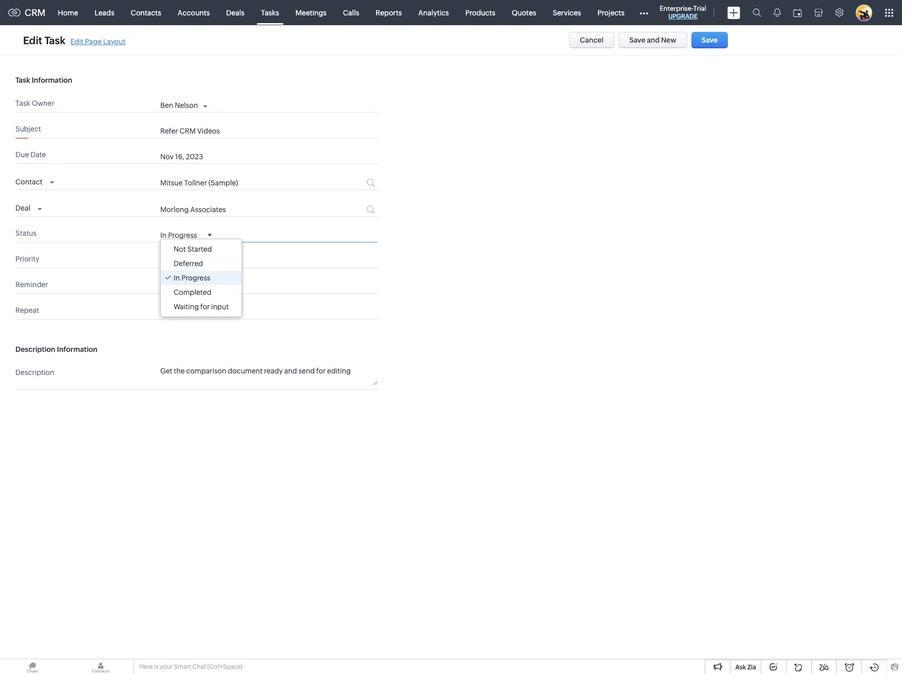 Task type: vqa. For each thing, say whether or not it's contained in the screenshot.
visits link on the top right of the page
no



Task type: locate. For each thing, give the bounding box(es) containing it.
progress inside field
[[168, 231, 197, 239]]

task for task information
[[15, 76, 30, 84]]

information
[[32, 76, 72, 84], [57, 345, 97, 353]]

1 description from the top
[[15, 345, 55, 353]]

1 vertical spatial task
[[15, 76, 30, 84]]

smart
[[174, 663, 191, 671]]

repeat
[[15, 306, 39, 314]]

create menu image
[[728, 6, 741, 19]]

calendar image
[[793, 8, 802, 17]]

0 horizontal spatial edit
[[23, 34, 42, 46]]

in inside tree
[[174, 274, 180, 282]]

deals
[[226, 8, 245, 17]]

tree
[[161, 239, 242, 316]]

reminder
[[15, 280, 48, 289]]

in progress inside 'in progress' field
[[160, 231, 197, 239]]

description
[[15, 345, 55, 353], [15, 368, 54, 377]]

ben
[[160, 101, 173, 109]]

Contact field
[[15, 175, 54, 187]]

tasks link
[[253, 0, 287, 25]]

Get the comparison document ready and send for editing text field
[[160, 366, 378, 385]]

here
[[139, 663, 153, 671]]

page
[[85, 37, 102, 45]]

0 horizontal spatial in
[[160, 231, 167, 239]]

edit left page
[[71, 37, 83, 45]]

search element
[[747, 0, 768, 25]]

1 vertical spatial in
[[174, 274, 180, 282]]

edit page layout link
[[71, 37, 126, 45]]

chat
[[192, 663, 206, 671]]

your
[[160, 663, 173, 671]]

description down "description information"
[[15, 368, 54, 377]]

task left owner
[[15, 99, 30, 107]]

deal
[[15, 204, 30, 212]]

0 vertical spatial task
[[44, 34, 65, 46]]

progress up the completed
[[181, 274, 211, 282]]

here is your smart chat (ctrl+space)
[[139, 663, 243, 671]]

task
[[44, 34, 65, 46], [15, 76, 30, 84], [15, 99, 30, 107]]

Other Modules field
[[633, 4, 655, 21]]

reports link
[[368, 0, 410, 25]]

ask
[[736, 664, 746, 671]]

task down home
[[44, 34, 65, 46]]

1 vertical spatial description
[[15, 368, 54, 377]]

progress up not
[[168, 231, 197, 239]]

due
[[15, 151, 29, 159]]

meetings link
[[287, 0, 335, 25]]

0 vertical spatial in progress
[[160, 231, 197, 239]]

tree containing not started
[[161, 239, 242, 316]]

1 horizontal spatial in
[[174, 274, 180, 282]]

1 vertical spatial information
[[57, 345, 97, 353]]

in progress up not
[[160, 231, 197, 239]]

2 description from the top
[[15, 368, 54, 377]]

contacts link
[[123, 0, 170, 25]]

calls link
[[335, 0, 368, 25]]

deals link
[[218, 0, 253, 25]]

in progress up the completed
[[174, 274, 211, 282]]

progress
[[168, 231, 197, 239], [181, 274, 211, 282]]

0 vertical spatial description
[[15, 345, 55, 353]]

1 horizontal spatial edit
[[71, 37, 83, 45]]

input
[[211, 303, 229, 311]]

ben nelson
[[160, 101, 198, 109]]

information for description information
[[57, 345, 97, 353]]

profile image
[[856, 4, 873, 21]]

quotes
[[512, 8, 537, 17]]

reports
[[376, 8, 402, 17]]

services link
[[545, 0, 590, 25]]

None text field
[[160, 179, 328, 187], [160, 205, 328, 214], [160, 179, 328, 187], [160, 205, 328, 214]]

enterprise-trial upgrade
[[660, 5, 707, 20]]

0 vertical spatial in
[[160, 231, 167, 239]]

task up task owner
[[15, 76, 30, 84]]

analytics link
[[410, 0, 457, 25]]

None text field
[[160, 127, 378, 135]]

0 vertical spatial information
[[32, 76, 72, 84]]

subject
[[15, 125, 41, 133]]

leads link
[[86, 0, 123, 25]]

priority
[[15, 255, 39, 263]]

contact
[[15, 178, 42, 186]]

create menu element
[[722, 0, 747, 25]]

in progress
[[160, 231, 197, 239], [174, 274, 211, 282]]

1 vertical spatial in progress
[[174, 274, 211, 282]]

is
[[154, 663, 159, 671]]

Deal field
[[15, 201, 42, 214]]

task owner
[[15, 99, 54, 107]]

completed
[[174, 288, 212, 296]]

leads
[[95, 8, 114, 17]]

edit down crm
[[23, 34, 42, 46]]

None button
[[569, 32, 615, 48], [619, 32, 687, 48], [692, 32, 728, 48], [569, 32, 615, 48], [619, 32, 687, 48], [692, 32, 728, 48]]

description for description information
[[15, 345, 55, 353]]

1 vertical spatial progress
[[181, 274, 211, 282]]

2 vertical spatial task
[[15, 99, 30, 107]]

chats image
[[0, 660, 65, 674]]

description down repeat
[[15, 345, 55, 353]]

for
[[200, 303, 210, 311]]

not started
[[174, 245, 212, 253]]

edit
[[23, 34, 42, 46], [71, 37, 83, 45]]

in
[[160, 231, 167, 239], [174, 274, 180, 282]]

0 vertical spatial progress
[[168, 231, 197, 239]]

edit task edit page layout
[[23, 34, 126, 46]]

quotes link
[[504, 0, 545, 25]]

waiting
[[174, 303, 199, 311]]



Task type: describe. For each thing, give the bounding box(es) containing it.
owner
[[32, 99, 54, 107]]

profile element
[[850, 0, 879, 25]]

started
[[187, 245, 212, 253]]

deferred
[[174, 259, 203, 268]]

progress inside tree
[[181, 274, 211, 282]]

crm link
[[8, 7, 46, 18]]

in inside field
[[160, 231, 167, 239]]

enterprise-
[[660, 5, 694, 12]]

calls
[[343, 8, 359, 17]]

tasks
[[261, 8, 279, 17]]

mmm d, yyyy text field
[[160, 153, 345, 161]]

products
[[466, 8, 496, 17]]

task for task owner
[[15, 99, 30, 107]]

contacts image
[[68, 660, 133, 674]]

task information
[[15, 76, 72, 84]]

upgrade
[[669, 13, 698, 20]]

waiting for input
[[174, 303, 229, 311]]

accounts link
[[170, 0, 218, 25]]

date
[[30, 151, 46, 159]]

due date
[[15, 151, 46, 159]]

description information
[[15, 345, 97, 353]]

In Progress field
[[160, 230, 212, 239]]

projects
[[598, 8, 625, 17]]

projects link
[[590, 0, 633, 25]]

edit inside edit task edit page layout
[[71, 37, 83, 45]]

analytics
[[418, 8, 449, 17]]

not
[[174, 245, 186, 253]]

crm
[[25, 7, 46, 18]]

products link
[[457, 0, 504, 25]]

signals image
[[774, 8, 781, 17]]

information for task information
[[32, 76, 72, 84]]

layout
[[103, 37, 126, 45]]

nelson
[[175, 101, 198, 109]]

status
[[15, 229, 37, 237]]

ask zia
[[736, 664, 756, 671]]

trial
[[694, 5, 707, 12]]

search image
[[753, 8, 762, 17]]

contacts
[[131, 8, 161, 17]]

services
[[553, 8, 581, 17]]

(ctrl+space)
[[207, 663, 243, 671]]

signals element
[[768, 0, 787, 25]]

accounts
[[178, 8, 210, 17]]

description for description
[[15, 368, 54, 377]]

zia
[[748, 664, 756, 671]]

home link
[[50, 0, 86, 25]]

home
[[58, 8, 78, 17]]

meetings
[[296, 8, 327, 17]]



